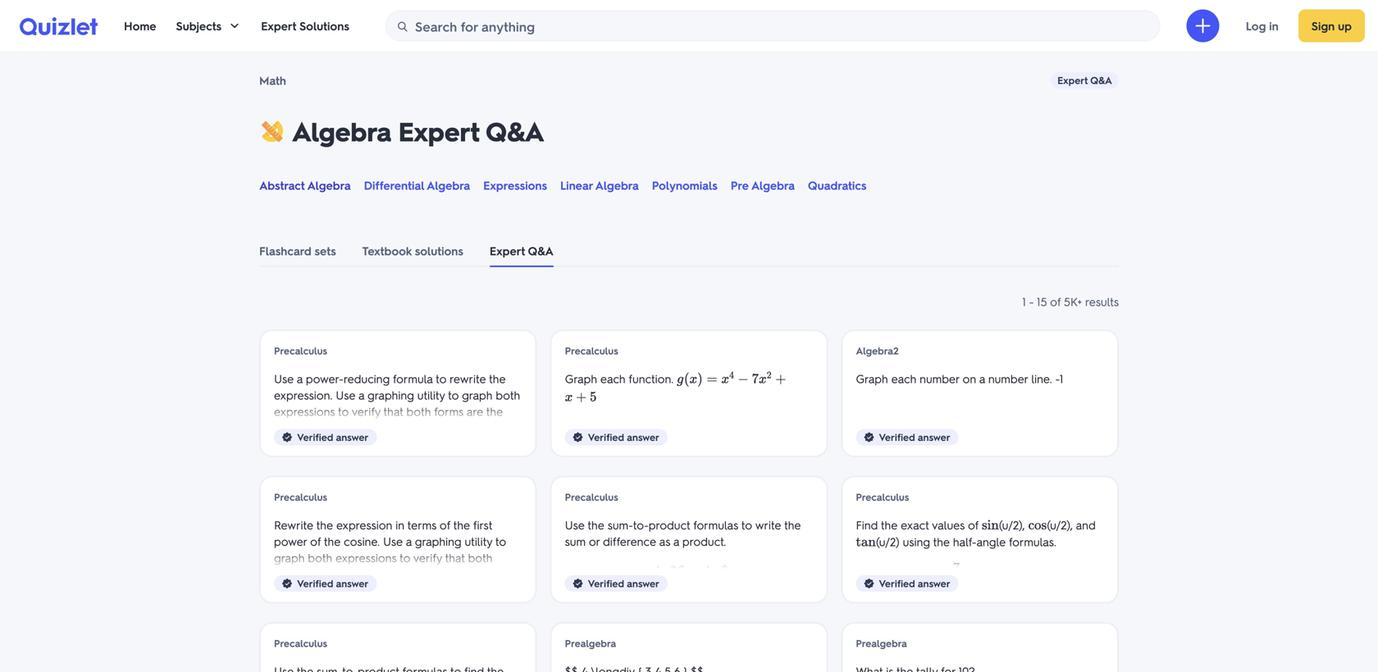 Task type: vqa. For each thing, say whether or not it's contained in the screenshot.
tools
no



Task type: describe. For each thing, give the bounding box(es) containing it.
precalculus for g's verified stamp image
[[565, 345, 619, 357]]

textbook solutions link
[[362, 235, 464, 268]]

)
[[698, 371, 703, 387]]

answer for rewrite the expression in terms of the first power of the cosine. use a graphing utility to graph both expressions to verify that both forms are the same.
[[336, 578, 369, 591]]

algebra up the abstract algebra link
[[292, 114, 391, 148]]

pre
[[731, 178, 749, 193]]

precalculus link
[[259, 623, 537, 673]]

1 horizontal spatial 1
[[1060, 372, 1064, 387]]

cosine.
[[344, 535, 380, 549]]

algebra for pre algebra
[[752, 178, 795, 193]]

differential algebra
[[364, 178, 470, 193]]

2 number from the left
[[989, 372, 1029, 387]]

solutions
[[415, 244, 464, 259]]

algebra2
[[856, 345, 899, 357]]

1 - 15 of 5k+ results
[[1023, 295, 1119, 309]]

function.
[[629, 372, 674, 387]]

subjects button
[[176, 0, 241, 52]]

x right −
[[759, 374, 767, 387]]

a down reducing
[[359, 388, 365, 403]]

expression.
[[274, 388, 333, 403]]

sets
[[315, 244, 336, 259]]

of right the terms
[[440, 518, 451, 533]]

polynomials link
[[652, 177, 718, 194]]

1 vertical spatial q&a
[[486, 114, 545, 148]]

1 horizontal spatial sin
[[701, 563, 718, 580]]

formula
[[393, 372, 433, 387]]

caret down image
[[228, 19, 241, 32]]

use down power-
[[336, 388, 356, 403]]

tab list containing flashcard sets
[[246, 235, 1133, 268]]

pre algebra
[[731, 178, 795, 193]]

half-
[[954, 535, 977, 550]]

same. inside rewrite the expression in terms of the first power of the cosine. use a graphing utility to graph both expressions to verify that both forms are the same.
[[346, 568, 376, 582]]

expert inside tab list
[[490, 244, 525, 259]]

to inside the use the sum-to-product formulas to write the sum or difference as a product.
[[742, 518, 753, 533]]

rewrite the expression in terms of the first power of the cosine. use a graphing utility to graph both expressions to verify that both forms are the same.
[[274, 518, 506, 582]]

answer for graph each number on a number line. -1
[[918, 431, 951, 444]]

log in
[[1246, 18, 1279, 33]]

expert q&a link
[[490, 235, 554, 268]]

graph for (
[[565, 372, 597, 387]]

use a power-reducing formula to rewrite the expression. use a graphing utility to graph both expressions to verify that both forms are the same.
[[274, 372, 521, 436]]

algebra for linear algebra
[[596, 178, 639, 193]]

answer down the using
[[918, 578, 951, 591]]

0 vertical spatial -
[[1030, 295, 1034, 309]]

use a power-reducing formula to rewrite the expression. use a graphing utility to graph both expressions to verify that both forms are the same. link
[[274, 371, 523, 468]]

that inside the use a power-reducing formula to rewrite the expression. use a graphing utility to graph both expressions to verify that both forms are the same.
[[384, 405, 403, 419]]

x left 5
[[565, 392, 573, 404]]

solutions
[[300, 18, 350, 33]]

using
[[903, 535, 931, 550]]

sign
[[1312, 18, 1336, 33]]

differential algebra link
[[364, 177, 470, 194]]

create image
[[1194, 16, 1214, 36]]

flashcard
[[259, 244, 312, 259]]

4
[[730, 370, 735, 381]]

values
[[932, 518, 965, 533]]

1 prealgebra from the left
[[565, 638, 616, 650]]

verified for rewrite the expression in terms of the first power of the cosine. use a graphing utility to graph both expressions to verify that both forms are the same.
[[297, 578, 333, 591]]

verify inside rewrite the expression in terms of the first power of the cosine. use a graphing utility to graph both expressions to verify that both forms are the same.
[[413, 551, 442, 566]]

a inside the use the sum-to-product formulas to write the sum or difference as a product.
[[674, 535, 680, 549]]

answer for graph each function.
[[627, 431, 660, 444]]

2 prealgebra from the left
[[856, 638, 908, 650]]

0 horizontal spatial +
[[576, 389, 587, 405]]

graph inside rewrite the expression in terms of the first power of the cosine. use a graphing utility to graph both expressions to verify that both forms are the same.
[[274, 551, 305, 566]]

5k+
[[1064, 295, 1083, 309]]

linear algebra link
[[561, 177, 639, 194]]

15
[[1037, 295, 1048, 309]]

exact
[[901, 518, 930, 533]]

sign up
[[1312, 18, 1353, 33]]

use inside the use the sum-to-product formulas to write the sum or difference as a product.
[[565, 518, 585, 533]]

to down power-
[[338, 405, 349, 419]]

find the exact values of sin (u/2), cos (u/2), and tan (u/2) using the half-angle formulas.
[[856, 517, 1096, 551]]

or
[[589, 535, 600, 549]]

flashcard sets link
[[259, 235, 336, 268]]

2 quizlet image from the top
[[20, 17, 98, 35]]

0 horizontal spatial verified stamp image
[[281, 578, 294, 591]]

2 vertical spatial +
[[687, 563, 698, 580]]

1 horizontal spatial verified stamp image
[[572, 578, 585, 591]]

sin inside 'find the exact values of sin (u/2), cos (u/2), and tan (u/2) using the half-angle formulas.'
[[982, 517, 999, 534]]

and
[[1076, 518, 1096, 533]]

of inside 'find the exact values of sin (u/2), cos (u/2), and tan (u/2) using the half-angle formulas.'
[[968, 518, 979, 533]]

forms inside the use a power-reducing formula to rewrite the expression. use a graphing utility to graph both expressions to verify that both forms are the same.
[[434, 405, 464, 419]]

0 vertical spatial 1
[[1023, 295, 1027, 309]]

graphing inside the use a power-reducing formula to rewrite the expression. use a graphing utility to graph both expressions to verify that both forms are the same.
[[368, 388, 414, 403]]

graph each number on a number line. -1
[[856, 372, 1064, 387]]

verified stamp image for g
[[572, 431, 585, 444]]

product
[[649, 518, 691, 533]]

differential
[[364, 178, 424, 193]]

home link
[[124, 0, 156, 52]]

verified answer for use a power-reducing formula to rewrite the expression. use a graphing utility to graph both expressions to verify that both forms are the same.
[[297, 431, 369, 444]]

expression
[[336, 518, 393, 533]]

math link
[[259, 72, 286, 89]]

graph each number on a number line. -1 link
[[856, 371, 1105, 387]]

expert solutions
[[261, 18, 350, 33]]

polynomials
[[652, 178, 718, 193]]

first
[[473, 518, 493, 533]]

formulas
[[694, 518, 739, 533]]

2 (u/2), from the left
[[1047, 518, 1074, 533]]

of right "15"
[[1051, 295, 1061, 309]]

graph each function. g ( x ) = x 4 − 7 x 2 + x + 5
[[565, 370, 787, 405]]

1 horizontal spatial expert q&a
[[1058, 74, 1113, 87]]

Search field
[[386, 11, 1160, 42]]

0 vertical spatial +
[[776, 371, 787, 387]]

in inside button
[[1270, 18, 1279, 33]]

sign up button
[[1299, 9, 1366, 42]]

sin 3 θ + sin θ
[[651, 563, 727, 580]]

product.
[[683, 535, 727, 549]]

precalculus for left verified stamp image
[[274, 491, 327, 504]]

find
[[856, 518, 878, 533]]

cos inside 'find the exact values of sin (u/2), cos (u/2), and tan (u/2) using the half-angle formulas.'
[[1029, 517, 1047, 534]]

expressions inside rewrite the expression in terms of the first power of the cosine. use a graphing utility to graph both expressions to verify that both forms are the same.
[[336, 551, 397, 566]]

rewrite
[[274, 518, 314, 533]]

5
[[590, 389, 597, 405]]

use inside rewrite the expression in terms of the first power of the cosine. use a graphing utility to graph both expressions to verify that both forms are the same.
[[383, 535, 403, 549]]

graph for a
[[856, 372, 889, 387]]

(u/2)
[[876, 535, 900, 550]]

verified answer for graph each function.
[[588, 431, 660, 444]]

as
[[660, 535, 671, 549]]

= inside graph each function. g ( x ) = x 4 − 7 x 2 + x + 5
[[707, 371, 718, 387]]



Task type: locate. For each thing, give the bounding box(es) containing it.
expressions down cosine.
[[336, 551, 397, 566]]

a up the expression.
[[297, 372, 303, 387]]

answer down reducing
[[336, 431, 369, 444]]

1 prealgebra link from the left
[[550, 623, 828, 673]]

0 vertical spatial expressions
[[274, 405, 335, 419]]

0 horizontal spatial expressions
[[274, 405, 335, 419]]

0 vertical spatial are
[[467, 405, 484, 419]]

verified answer down the using
[[879, 578, 951, 591]]

precalculus for the middle verified stamp icon
[[565, 491, 619, 504]]

verified stamp image
[[572, 431, 585, 444], [281, 578, 294, 591], [863, 578, 876, 591]]

that
[[384, 405, 403, 419], [445, 551, 465, 566]]

1 vertical spatial expert q&a
[[490, 244, 554, 259]]

2
[[767, 370, 772, 381]]

expert q&a inside tab list
[[490, 244, 554, 259]]

graphing inside rewrite the expression in terms of the first power of the cosine. use a graphing utility to graph both expressions to verify that both forms are the same.
[[415, 535, 462, 549]]

1 vertical spatial -
[[1056, 372, 1060, 387]]

expressions link
[[484, 177, 547, 194]]

1 vertical spatial in
[[396, 518, 405, 533]]

are
[[467, 405, 484, 419], [307, 568, 323, 582]]

in inside rewrite the expression in terms of the first power of the cosine. use a graphing utility to graph both expressions to verify that both forms are the same.
[[396, 518, 405, 533]]

number left on
[[920, 372, 960, 387]]

0 horizontal spatial are
[[307, 568, 323, 582]]

verified answer down difference
[[588, 578, 660, 591]]

1 (u/2), from the left
[[999, 518, 1026, 533]]

verified
[[297, 431, 333, 444], [588, 431, 625, 444], [879, 431, 916, 444], [297, 578, 333, 591], [588, 578, 625, 591], [879, 578, 916, 591]]

0 vertical spatial cos
[[1029, 517, 1047, 534]]

(u/2),
[[999, 518, 1026, 533], [1047, 518, 1074, 533]]

a
[[297, 372, 303, 387], [980, 372, 986, 387], [359, 388, 365, 403], [406, 535, 412, 549], [674, 535, 680, 549]]

1 vertical spatial that
[[445, 551, 465, 566]]

1 vertical spatial graphing
[[415, 535, 462, 549]]

a inside graph each number on a number line. -1 link
[[980, 372, 986, 387]]

write
[[756, 518, 782, 533]]

linear
[[561, 178, 593, 193]]

0 vertical spatial expert q&a
[[1058, 74, 1113, 87]]

to left rewrite
[[436, 372, 447, 387]]

graphing down the "formula"
[[368, 388, 414, 403]]

angle
[[977, 535, 1006, 550]]

(u/2), left and
[[1047, 518, 1074, 533]]

Search text field
[[415, 11, 1156, 42]]

1 horizontal spatial verified stamp image
[[572, 431, 585, 444]]

= right ) at the right bottom of page
[[707, 371, 718, 387]]

0 vertical spatial in
[[1270, 18, 1279, 33]]

-
[[1030, 295, 1034, 309], [1056, 372, 1060, 387]]

1 horizontal spatial that
[[445, 551, 465, 566]]

verified answer down the expression.
[[297, 431, 369, 444]]

g
[[677, 374, 684, 387]]

1 vertical spatial 7
[[954, 560, 960, 577]]

cos up formulas.
[[1029, 517, 1047, 534]]

to-
[[633, 518, 649, 533]]

graph up 5
[[565, 372, 597, 387]]

reducing
[[344, 372, 390, 387]]

graph down rewrite
[[462, 388, 493, 403]]

verified for graph each function.
[[588, 431, 625, 444]]

home
[[124, 18, 156, 33]]

0 vertical spatial q&a
[[1091, 74, 1113, 87]]

2 horizontal spatial sin
[[982, 517, 999, 534]]

2 horizontal spatial verified stamp image
[[863, 431, 876, 444]]

verify
[[352, 405, 381, 419], [413, 551, 442, 566]]

formulas.
[[1009, 535, 1057, 550]]

1 vertical spatial same.
[[346, 568, 376, 582]]

graph
[[565, 372, 597, 387], [856, 372, 889, 387]]

answer down function.
[[627, 431, 660, 444]]

- inside graph each number on a number line. -1 link
[[1056, 372, 1060, 387]]

forms inside rewrite the expression in terms of the first power of the cosine. use a graphing utility to graph both expressions to verify that both forms are the same.
[[274, 568, 304, 582]]

0 horizontal spatial θ
[[677, 566, 684, 579]]

line.
[[1032, 372, 1053, 387]]

textbook
[[362, 244, 412, 259]]

2 horizontal spatial +
[[776, 371, 787, 387]]

1 quizlet image from the top
[[20, 16, 98, 35]]

1 number from the left
[[920, 372, 960, 387]]

1 horizontal spatial +
[[687, 563, 698, 580]]

verify down the terms
[[413, 551, 442, 566]]

graph down power
[[274, 551, 305, 566]]

1 vertical spatial 1
[[1060, 372, 1064, 387]]

2 graph from the left
[[856, 372, 889, 387]]

use right cosine.
[[383, 535, 403, 549]]

0 vertical spatial =
[[707, 371, 718, 387]]

terms
[[408, 518, 437, 533]]

1 horizontal spatial utility
[[465, 535, 493, 549]]

pre algebra link
[[731, 177, 795, 194]]

cos
[[1029, 517, 1047, 534], [901, 570, 920, 586]]

0 horizontal spatial number
[[920, 372, 960, 387]]

textbook solutions
[[362, 244, 464, 259]]

algebra right linear
[[596, 178, 639, 193]]

1 horizontal spatial in
[[1270, 18, 1279, 33]]

1 vertical spatial cos
[[901, 570, 920, 586]]

0 horizontal spatial utility
[[418, 388, 445, 403]]

graphing down the terms
[[415, 535, 462, 549]]

in left the terms
[[396, 518, 405, 533]]

verified stamp image for graph each number on a number line. -1
[[863, 431, 876, 444]]

use up sum
[[565, 518, 585, 533]]

use
[[274, 372, 294, 387], [336, 388, 356, 403], [565, 518, 585, 533], [383, 535, 403, 549]]

1 vertical spatial expressions
[[336, 551, 397, 566]]

difference
[[603, 535, 657, 549]]

1 horizontal spatial are
[[467, 405, 484, 419]]

on
[[963, 372, 977, 387]]

x right g
[[690, 374, 698, 387]]

x left −
[[722, 374, 730, 387]]

q&a inside tab list
[[528, 244, 554, 259]]

0 horizontal spatial verify
[[352, 405, 381, 419]]

expert solutions link
[[261, 0, 350, 52]]

answer down cosine.
[[336, 578, 369, 591]]

0 horizontal spatial (u/2),
[[999, 518, 1026, 533]]

0 horizontal spatial forms
[[274, 568, 304, 582]]

algebra for differential algebra
[[427, 178, 470, 193]]

(u/2), up formulas.
[[999, 518, 1026, 533]]

that inside rewrite the expression in terms of the first power of the cosine. use a graphing utility to graph both expressions to verify that both forms are the same.
[[445, 551, 465, 566]]

verified answer for rewrite the expression in terms of the first power of the cosine. use a graphing utility to graph both expressions to verify that both forms are the same.
[[297, 578, 369, 591]]

search image
[[396, 20, 409, 33]]

prealgebra link
[[550, 623, 828, 673], [842, 623, 1119, 673]]

- left "15"
[[1030, 295, 1034, 309]]

2 vertical spatial q&a
[[528, 244, 554, 259]]

0 vertical spatial graph
[[462, 388, 493, 403]]

verify inside the use a power-reducing formula to rewrite the expression. use a graphing utility to graph both expressions to verify that both forms are the same.
[[352, 405, 381, 419]]

1 horizontal spatial -
[[1056, 372, 1060, 387]]

sin down the product.
[[701, 563, 718, 580]]

utility down first in the left of the page
[[465, 535, 493, 549]]

quizlet image
[[20, 16, 98, 35], [20, 17, 98, 35]]

algebra
[[292, 114, 391, 148], [307, 178, 351, 193], [427, 178, 470, 193], [596, 178, 639, 193], [752, 178, 795, 193]]

1 horizontal spatial graph
[[462, 388, 493, 403]]

algebra right 'pre'
[[752, 178, 795, 193]]

each for (
[[601, 372, 626, 387]]

0 horizontal spatial that
[[384, 405, 403, 419]]

1 horizontal spatial prealgebra link
[[842, 623, 1119, 673]]

7 down half-
[[954, 560, 960, 577]]

0 horizontal spatial verified stamp image
[[281, 431, 294, 444]]

abstract algebra link
[[259, 177, 351, 194]]

0 horizontal spatial graph
[[565, 372, 597, 387]]

algebra for abstract algebra
[[307, 178, 351, 193]]

1 horizontal spatial same.
[[346, 568, 376, 582]]

math image
[[259, 118, 286, 144]]

graph inside the use a power-reducing formula to rewrite the expression. use a graphing utility to graph both expressions to verify that both forms are the same.
[[462, 388, 493, 403]]

verified answer
[[297, 431, 369, 444], [588, 431, 660, 444], [879, 431, 951, 444], [297, 578, 369, 591], [588, 578, 660, 591], [879, 578, 951, 591]]

0 horizontal spatial graphing
[[368, 388, 414, 403]]

0 horizontal spatial prealgebra
[[565, 638, 616, 650]]

1 left "15"
[[1023, 295, 1027, 309]]

0 vertical spatial same.
[[274, 421, 304, 436]]

in
[[1270, 18, 1279, 33], [396, 518, 405, 533]]

1 horizontal spatial 7
[[954, 560, 960, 577]]

0 horizontal spatial expert q&a
[[490, 244, 554, 259]]

1 horizontal spatial graphing
[[415, 535, 462, 549]]

verify down reducing
[[352, 405, 381, 419]]

graph inside graph each function. g ( x ) = x 4 − 7 x 2 + x + 5
[[565, 372, 597, 387]]

linear algebra
[[561, 178, 639, 193]]

flashcard sets
[[259, 244, 336, 259]]

sum
[[565, 535, 586, 549]]

expressions down the expression.
[[274, 405, 335, 419]]

math
[[259, 73, 286, 88]]

1 horizontal spatial graph
[[856, 372, 889, 387]]

2 each from the left
[[892, 372, 917, 387]]

0 horizontal spatial graph
[[274, 551, 305, 566]]

rewrite
[[450, 372, 486, 387]]

1 vertical spatial graph
[[274, 551, 305, 566]]

to down the terms
[[400, 551, 411, 566]]

utility down the "formula"
[[418, 388, 445, 403]]

are inside rewrite the expression in terms of the first power of the cosine. use a graphing utility to graph both expressions to verify that both forms are the same.
[[307, 568, 323, 582]]

verified stamp image
[[281, 431, 294, 444], [863, 431, 876, 444], [572, 578, 585, 591]]

sin up angle
[[982, 517, 999, 534]]

quadratics
[[808, 178, 867, 193]]

0 vertical spatial that
[[384, 405, 403, 419]]

0 vertical spatial graphing
[[368, 388, 414, 403]]

a right as on the left of the page
[[674, 535, 680, 549]]

answer for use a power-reducing formula to rewrite the expression. use a graphing utility to graph both expressions to verify that both forms are the same.
[[336, 431, 369, 444]]

verified answer down cosine.
[[297, 578, 369, 591]]

1 right line.
[[1060, 372, 1064, 387]]

0 horizontal spatial prealgebra link
[[550, 623, 828, 673]]

verified answer down graph each number on a number line. -1
[[879, 431, 951, 444]]

forms down rewrite
[[434, 405, 464, 419]]

verified for use a power-reducing formula to rewrite the expression. use a graphing utility to graph both expressions to verify that both forms are the same.
[[297, 431, 333, 444]]

tan
[[856, 534, 876, 551]]

both
[[496, 388, 521, 403], [407, 405, 431, 419], [308, 551, 333, 566], [468, 551, 493, 566]]

1 horizontal spatial verify
[[413, 551, 442, 566]]

None search field
[[386, 10, 1161, 42]]

+ right 2
[[776, 371, 787, 387]]

precalculus for verified stamp image associated with cos
[[856, 491, 910, 504]]

answer down graph each number on a number line. -1
[[918, 431, 951, 444]]

0 vertical spatial forms
[[434, 405, 464, 419]]

1 vertical spatial =
[[934, 570, 945, 586]]

results
[[1086, 295, 1119, 309]]

forms
[[434, 405, 464, 419], [274, 568, 304, 582]]

0 horizontal spatial 7
[[752, 371, 759, 387]]

1 vertical spatial utility
[[465, 535, 493, 549]]

1 vertical spatial +
[[576, 389, 587, 405]]

+ right 3 at the bottom left of the page
[[687, 563, 698, 580]]

= down "values"
[[934, 570, 945, 586]]

algebra expert q&a
[[292, 114, 545, 148]]

are down rewrite
[[467, 405, 484, 419]]

expressions inside the use a power-reducing formula to rewrite the expression. use a graphing utility to graph both expressions to verify that both forms are the same.
[[274, 405, 335, 419]]

0 horizontal spatial -
[[1030, 295, 1034, 309]]

each left function.
[[601, 372, 626, 387]]

sin
[[982, 517, 999, 534], [651, 563, 668, 580], [701, 563, 718, 580]]

0 vertical spatial verify
[[352, 405, 381, 419]]

1 horizontal spatial (u/2),
[[1047, 518, 1074, 533]]

graph down algebra2
[[856, 372, 889, 387]]

0 vertical spatial utility
[[418, 388, 445, 403]]

1 horizontal spatial forms
[[434, 405, 464, 419]]

use the sum-to-product formulas to write the sum or difference as a product.
[[565, 518, 801, 549]]

same. inside the use a power-reducing formula to rewrite the expression. use a graphing utility to graph both expressions to verify that both forms are the same.
[[274, 421, 304, 436]]

1 horizontal spatial number
[[989, 372, 1029, 387]]

same.
[[274, 421, 304, 436], [346, 568, 376, 582]]

precalculus for verified stamp icon related to use a power-reducing formula to rewrite the expression. use a graphing utility to graph both expressions to verify that both forms are the same.
[[274, 345, 327, 357]]

graphing
[[368, 388, 414, 403], [415, 535, 462, 549]]

1 each from the left
[[601, 372, 626, 387]]

sum-
[[608, 518, 633, 533]]

verified answer for graph each number on a number line. -1
[[879, 431, 951, 444]]

utility inside the use a power-reducing formula to rewrite the expression. use a graphing utility to graph both expressions to verify that both forms are the same.
[[418, 388, 445, 403]]

1 horizontal spatial each
[[892, 372, 917, 387]]

7 inside graph each function. g ( x ) = x 4 − 7 x 2 + x + 5
[[752, 371, 759, 387]]

verified for graph each number on a number line. -1
[[879, 431, 916, 444]]

0 horizontal spatial each
[[601, 372, 626, 387]]

same. down the expression.
[[274, 421, 304, 436]]

power-
[[306, 372, 344, 387]]

a inside rewrite the expression in terms of the first power of the cosine. use a graphing utility to graph both expressions to verify that both forms are the same.
[[406, 535, 412, 549]]

abstract
[[259, 178, 305, 193]]

rewrite the expression in terms of the first power of the cosine. use a graphing utility to graph both expressions to verify that both forms are the same. link
[[274, 517, 523, 614]]

tab list
[[246, 235, 1133, 268]]

1 horizontal spatial =
[[934, 570, 945, 586]]

- right line.
[[1056, 372, 1060, 387]]

1 vertical spatial forms
[[274, 568, 304, 582]]

=
[[707, 371, 718, 387], [934, 570, 945, 586]]

forms down power
[[274, 568, 304, 582]]

verified stamp image for use a power-reducing formula to rewrite the expression. use a graphing utility to graph both expressions to verify that both forms are the same.
[[281, 431, 294, 444]]

verified answer down 5
[[588, 431, 660, 444]]

a right on
[[980, 372, 986, 387]]

to left sum
[[496, 535, 506, 549]]

0 horizontal spatial same.
[[274, 421, 304, 436]]

0 horizontal spatial in
[[396, 518, 405, 533]]

1 horizontal spatial prealgebra
[[856, 638, 908, 650]]

1 vertical spatial verify
[[413, 551, 442, 566]]

0 horizontal spatial 1
[[1023, 295, 1027, 309]]

in right log
[[1270, 18, 1279, 33]]

algebra right abstract
[[307, 178, 351, 193]]

each for a
[[892, 372, 917, 387]]

1 graph from the left
[[565, 372, 597, 387]]

each
[[601, 372, 626, 387], [892, 372, 917, 387]]

1 horizontal spatial expressions
[[336, 551, 397, 566]]

log in button
[[1233, 9, 1292, 42]]

number left line.
[[989, 372, 1029, 387]]

1 horizontal spatial cos
[[1029, 517, 1047, 534]]

1 θ from the left
[[677, 566, 684, 579]]

1 horizontal spatial θ
[[721, 566, 727, 579]]

2 prealgebra link from the left
[[842, 623, 1119, 673]]

expressions
[[274, 405, 335, 419], [336, 551, 397, 566]]

subjects
[[176, 18, 222, 33]]

a down the terms
[[406, 535, 412, 549]]

up
[[1339, 18, 1353, 33]]

3
[[671, 563, 677, 580]]

1 vertical spatial are
[[307, 568, 323, 582]]

of up half-
[[968, 518, 979, 533]]

each down algebra2
[[892, 372, 917, 387]]

+ left 5
[[576, 389, 587, 405]]

log
[[1246, 18, 1267, 33]]

to down rewrite
[[448, 388, 459, 403]]

−
[[738, 371, 749, 387]]

0 horizontal spatial =
[[707, 371, 718, 387]]

answer left 3 at the bottom left of the page
[[627, 578, 660, 591]]

cos down the using
[[901, 570, 920, 586]]

0 horizontal spatial sin
[[651, 563, 668, 580]]

prealgebra
[[565, 638, 616, 650], [856, 638, 908, 650]]

7 right −
[[752, 371, 759, 387]]

verified stamp image for cos
[[863, 578, 876, 591]]

2 θ from the left
[[721, 566, 727, 579]]

0 horizontal spatial cos
[[901, 570, 920, 586]]

of right power
[[310, 535, 321, 549]]

are down power
[[307, 568, 323, 582]]

algebra right differential
[[427, 178, 470, 193]]

expressions
[[484, 178, 547, 193]]

sin left 3 at the bottom left of the page
[[651, 563, 668, 580]]

same. down cosine.
[[346, 568, 376, 582]]

0 vertical spatial 7
[[752, 371, 759, 387]]

use up the expression.
[[274, 372, 294, 387]]

each inside graph each function. g ( x ) = x 4 − 7 x 2 + x + 5
[[601, 372, 626, 387]]

power
[[274, 535, 307, 549]]

are inside the use a power-reducing formula to rewrite the expression. use a graphing utility to graph both expressions to verify that both forms are the same.
[[467, 405, 484, 419]]

(
[[684, 371, 690, 387]]

to left the write
[[742, 518, 753, 533]]

utility inside rewrite the expression in terms of the first power of the cosine. use a graphing utility to graph both expressions to verify that both forms are the same.
[[465, 535, 493, 549]]

2 horizontal spatial verified stamp image
[[863, 578, 876, 591]]

quadratics link
[[808, 177, 867, 194]]

abstract algebra
[[259, 178, 351, 193]]



